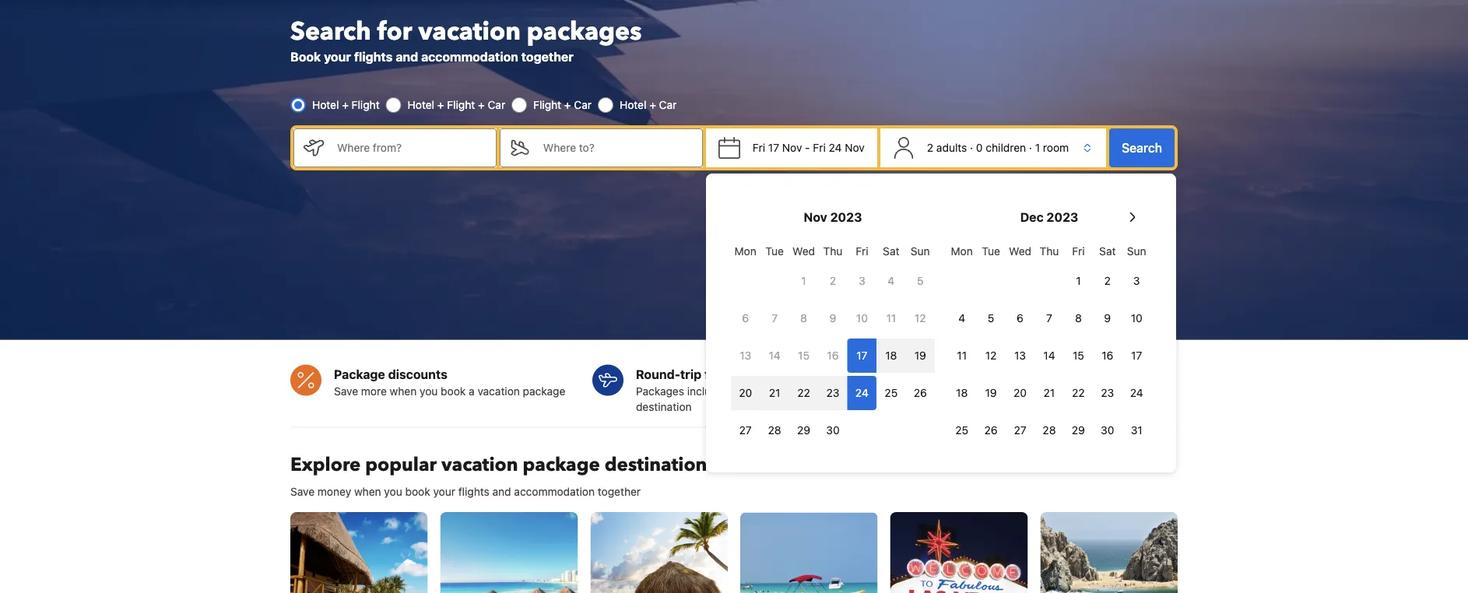 Task type: locate. For each thing, give the bounding box(es) containing it.
1 mon from the left
[[735, 245, 757, 258]]

2 thu from the left
[[1040, 245, 1059, 258]]

1 horizontal spatial 4
[[958, 312, 965, 325]]

24 cell
[[847, 373, 877, 410]]

3 hotel from the left
[[620, 98, 646, 111]]

2 28 from the left
[[1043, 424, 1056, 437]]

together inside 'explore popular vacation package destinations save money when you book your flights and accommodation together'
[[598, 485, 641, 498]]

Where to? field
[[531, 128, 703, 167]]

20 cell
[[731, 373, 760, 410]]

9 inside option
[[830, 312, 836, 325]]

28
[[768, 424, 781, 437], [1043, 424, 1056, 437]]

what right –
[[1038, 385, 1063, 398]]

tue
[[765, 245, 784, 258], [982, 245, 1000, 258]]

16 Dec 2023 checkbox
[[1093, 339, 1122, 373]]

accommodation inside search for vacation packages book your flights and accommodation together
[[421, 49, 518, 64]]

12 for 12 option
[[915, 312, 926, 325]]

2 vertical spatial vacation
[[441, 452, 518, 478]]

27 left 28 nov 2023 option
[[739, 424, 752, 437]]

fri
[[753, 141, 765, 154], [813, 141, 826, 154], [856, 245, 868, 258], [1072, 245, 1085, 258]]

sat up 2 checkbox
[[1099, 245, 1116, 258]]

0 horizontal spatial 15
[[798, 349, 810, 362]]

car
[[488, 98, 505, 111], [574, 98, 592, 111], [659, 98, 677, 111]]

9 for 9 option
[[1104, 312, 1111, 325]]

16
[[827, 349, 839, 362], [1102, 349, 1113, 362]]

–
[[1029, 385, 1035, 398]]

vacation down 'a'
[[441, 452, 518, 478]]

thu up the 2 checkbox
[[823, 245, 843, 258]]

nov left -
[[782, 141, 802, 154]]

5 inside checkbox
[[917, 274, 924, 287]]

2 hotel from the left
[[408, 98, 434, 111]]

tue up 7 nov 2023 option
[[765, 245, 784, 258]]

your right from
[[822, 385, 844, 398]]

9 left 10 nov 2023 checkbox
[[830, 312, 836, 325]]

26 for 26 option on the right bottom of page
[[914, 387, 927, 399]]

book
[[441, 385, 466, 398], [405, 485, 430, 498]]

0 vertical spatial 11
[[886, 312, 896, 325]]

2023 for nov 2023
[[830, 210, 862, 225]]

9 inside option
[[1104, 312, 1111, 325]]

18 right the '17 nov 2023' checkbox
[[885, 349, 897, 362]]

1 sun from the left
[[911, 245, 930, 258]]

29 Dec 2023 checkbox
[[1064, 413, 1093, 448]]

3 inside checkbox
[[1133, 274, 1140, 287]]

when inside 'explore popular vacation package destinations save money when you book your flights and accommodation together'
[[354, 485, 381, 498]]

14 for 14 nov 2023 option at the bottom right of the page
[[769, 349, 781, 362]]

11 inside option
[[957, 349, 967, 362]]

2 sun from the left
[[1127, 245, 1146, 258]]

1 left room
[[1035, 141, 1040, 154]]

21 inside cell
[[769, 387, 780, 399]]

8 right 7 dec 2023 checkbox
[[1075, 312, 1082, 325]]

11
[[886, 312, 896, 325], [957, 349, 967, 362]]

17 inside checkbox
[[857, 349, 868, 362]]

4 for 4 checkbox
[[888, 274, 895, 287]]

1 horizontal spatial 16
[[1102, 349, 1113, 362]]

2 7 from the left
[[1046, 312, 1052, 325]]

2 30 from the left
[[1101, 424, 1114, 437]]

when down the discounts
[[390, 385, 417, 398]]

11 inside checkbox
[[886, 312, 896, 325]]

2 tue from the left
[[982, 245, 1000, 258]]

1 horizontal spatial when
[[390, 385, 417, 398]]

21 right –
[[1044, 387, 1055, 399]]

1 horizontal spatial search
[[1122, 140, 1162, 155]]

sat
[[883, 245, 899, 258], [1099, 245, 1116, 258]]

5 + from the left
[[649, 98, 656, 111]]

1 horizontal spatial your
[[433, 485, 455, 498]]

4 Nov 2023 checkbox
[[877, 264, 906, 298]]

search
[[290, 15, 371, 49], [1122, 140, 1162, 155]]

0 vertical spatial your
[[324, 49, 351, 64]]

27 Nov 2023 checkbox
[[731, 413, 760, 448]]

6 Nov 2023 checkbox
[[731, 301, 760, 336]]

6 inside 6 dec 2023 option
[[1017, 312, 1024, 325]]

1 horizontal spatial 11
[[957, 349, 967, 362]]

0 horizontal spatial 5
[[917, 274, 924, 287]]

1 14 from the left
[[769, 349, 781, 362]]

24
[[829, 141, 842, 154], [855, 387, 869, 399], [1130, 387, 1143, 399]]

4 inside option
[[958, 312, 965, 325]]

flights inside 'explore popular vacation package destinations save money when you book your flights and accommodation together'
[[458, 485, 489, 498]]

4 + from the left
[[564, 98, 571, 111]]

1 inside 'option'
[[801, 274, 806, 287]]

0 horizontal spatial save
[[290, 485, 315, 498]]

1 vertical spatial search
[[1122, 140, 1162, 155]]

27 for 27 dec 2023 checkbox
[[1014, 424, 1026, 437]]

you inside package discounts save more when you book a vacation package
[[420, 385, 438, 398]]

14 Nov 2023 checkbox
[[760, 339, 789, 373]]

1 horizontal spatial 18
[[956, 387, 968, 399]]

17 left -
[[768, 141, 779, 154]]

7 inside checkbox
[[1046, 312, 1052, 325]]

search inside search button
[[1122, 140, 1162, 155]]

all taxes included – what you see is what you pay
[[938, 385, 1164, 413]]

27 right 26 checkbox
[[1014, 424, 1026, 437]]

0 vertical spatial and
[[396, 49, 418, 64]]

8 inside "option"
[[800, 312, 807, 325]]

hotel down book
[[312, 98, 339, 111]]

11 for 11 dec 2023 option
[[957, 349, 967, 362]]

22 right 21 option
[[797, 387, 810, 399]]

1 horizontal spatial 13
[[1014, 349, 1026, 362]]

package
[[334, 367, 385, 382]]

2023 for dec 2023
[[1047, 210, 1078, 225]]

1 horizontal spatial 10
[[1131, 312, 1143, 325]]

29 right 28 checkbox
[[1072, 424, 1085, 437]]

2 horizontal spatial hotel
[[620, 98, 646, 111]]

1 wed from the left
[[793, 245, 815, 258]]

2 8 from the left
[[1075, 312, 1082, 325]]

round-trip flights included packages include flights to and from your destination
[[636, 367, 844, 413]]

0 horizontal spatial when
[[354, 485, 381, 498]]

0 vertical spatial book
[[441, 385, 466, 398]]

thu for nov
[[823, 245, 843, 258]]

30 right 29 dec 2023 checkbox
[[1101, 424, 1114, 437]]

2 vertical spatial your
[[433, 485, 455, 498]]

what
[[1038, 385, 1063, 398], [1119, 385, 1143, 398]]

22 inside option
[[797, 387, 810, 399]]

1 tue from the left
[[765, 245, 784, 258]]

+ for hotel + flight
[[342, 98, 349, 111]]

0 horizontal spatial 7
[[772, 312, 778, 325]]

25 down pay
[[955, 424, 968, 437]]

dec
[[1020, 210, 1044, 225]]

1 package from the top
[[523, 385, 565, 398]]

14
[[769, 349, 781, 362], [1043, 349, 1055, 362]]

8 Dec 2023 checkbox
[[1064, 301, 1093, 336]]

22 left see
[[1072, 387, 1085, 399]]

Where from? field
[[325, 128, 497, 167]]

25 Nov 2023 checkbox
[[877, 376, 906, 410]]

18 cell
[[877, 336, 906, 373]]

mon up 4 dec 2023 option
[[951, 245, 973, 258]]

and
[[396, 49, 418, 64], [774, 385, 792, 398], [492, 485, 511, 498]]

wed up 1 'option'
[[793, 245, 815, 258]]

sun
[[911, 245, 930, 258], [1127, 245, 1146, 258]]

2 mon from the left
[[951, 245, 973, 258]]

7 right 6 dec 2023 option
[[1046, 312, 1052, 325]]

18 right all
[[956, 387, 968, 399]]

1 horizontal spatial thu
[[1040, 245, 1059, 258]]

1 thu from the left
[[823, 245, 843, 258]]

thu down 'dec 2023'
[[1040, 245, 1059, 258]]

1 inside "option"
[[1076, 274, 1081, 287]]

26 for 26 checkbox
[[984, 424, 998, 437]]

5 inside option
[[988, 312, 994, 325]]

1 horizontal spatial 29
[[1072, 424, 1085, 437]]

0 horizontal spatial 22
[[797, 387, 810, 399]]

24 for 24 dec 2023 checkbox
[[1130, 387, 1143, 399]]

2 horizontal spatial flight
[[533, 98, 561, 111]]

29 inside checkbox
[[1072, 424, 1085, 437]]

10 right 9 option
[[1131, 312, 1143, 325]]

28 Nov 2023 checkbox
[[760, 413, 789, 448]]

1 horizontal spatial 26
[[984, 424, 998, 437]]

0 horizontal spatial 25
[[885, 387, 898, 399]]

2 horizontal spatial car
[[659, 98, 677, 111]]

7 right 6 checkbox
[[772, 312, 778, 325]]

1 horizontal spatial 2023
[[1047, 210, 1078, 225]]

15 right 14 nov 2023 option at the bottom right of the page
[[798, 349, 810, 362]]

hotel for hotel + flight + car
[[408, 98, 434, 111]]

hotel for hotel + car
[[620, 98, 646, 111]]

1 Dec 2023 checkbox
[[1064, 264, 1093, 298]]

tue for nov
[[765, 245, 784, 258]]

your inside search for vacation packages book your flights and accommodation together
[[324, 49, 351, 64]]

2 22 from the left
[[1072, 387, 1085, 399]]

3 Dec 2023 checkbox
[[1122, 264, 1151, 298]]

27
[[739, 424, 752, 437], [1014, 424, 1026, 437]]

21 right 20 nov 2023 checkbox
[[769, 387, 780, 399]]

12 right 11 dec 2023 option
[[985, 349, 997, 362]]

1 vertical spatial 4
[[958, 312, 965, 325]]

25
[[885, 387, 898, 399], [955, 424, 968, 437]]

2 package from the top
[[523, 452, 600, 478]]

2 29 from the left
[[1072, 424, 1085, 437]]

book down the popular
[[405, 485, 430, 498]]

you
[[420, 385, 438, 398], [1066, 385, 1084, 398], [1146, 385, 1164, 398], [384, 485, 402, 498]]

sun up 3 checkbox
[[1127, 245, 1146, 258]]

2 10 from the left
[[1131, 312, 1143, 325]]

1 left 2 checkbox
[[1076, 274, 1081, 287]]

+ for hotel + flight + car
[[437, 98, 444, 111]]

12 Nov 2023 checkbox
[[906, 301, 935, 336]]

vacation for packages
[[418, 15, 521, 49]]

28 left 29 dec 2023 checkbox
[[1043, 424, 1056, 437]]

22 for 22 option
[[797, 387, 810, 399]]

1 29 from the left
[[797, 424, 810, 437]]

2 grid from the left
[[947, 236, 1151, 448]]

1 vertical spatial 5
[[988, 312, 994, 325]]

2 horizontal spatial and
[[774, 385, 792, 398]]

19 inside checkbox
[[914, 349, 926, 362]]

together down destinations
[[598, 485, 641, 498]]

20 left –
[[1014, 387, 1027, 399]]

2
[[927, 141, 933, 154], [830, 274, 836, 287], [1104, 274, 1111, 287]]

24 right -
[[829, 141, 842, 154]]

children
[[986, 141, 1026, 154]]

28 inside 28 checkbox
[[1043, 424, 1056, 437]]

28 right 27 option
[[768, 424, 781, 437]]

0 horizontal spatial search
[[290, 15, 371, 49]]

13 Dec 2023 checkbox
[[1006, 339, 1035, 373]]

4 inside checkbox
[[888, 274, 895, 287]]

3 right the 2 checkbox
[[859, 274, 865, 287]]

2023 right the dec
[[1047, 210, 1078, 225]]

13 inside checkbox
[[1014, 349, 1026, 362]]

1 horizontal spatial car
[[574, 98, 592, 111]]

14 right 13 nov 2023 option
[[769, 349, 781, 362]]

6 inside 6 checkbox
[[742, 312, 749, 325]]

18 for the 18 dec 2023 "option"
[[956, 387, 968, 399]]

2 13 from the left
[[1014, 349, 1026, 362]]

1 horizontal spatial sun
[[1127, 245, 1146, 258]]

0 horizontal spatial car
[[488, 98, 505, 111]]

2 right the 1 dec 2023 "option"
[[1104, 274, 1111, 287]]

1 10 from the left
[[856, 312, 868, 325]]

29 Nov 2023 checkbox
[[789, 413, 818, 448]]

9 Dec 2023 checkbox
[[1093, 301, 1122, 336]]

1
[[1035, 141, 1040, 154], [801, 274, 806, 287], [1076, 274, 1081, 287]]

24 inside checkbox
[[1130, 387, 1143, 399]]

20
[[739, 387, 752, 399], [1014, 387, 1027, 399]]

13
[[740, 349, 751, 362], [1014, 349, 1026, 362]]

nov right -
[[845, 141, 865, 154]]

11 right 10 nov 2023 checkbox
[[886, 312, 896, 325]]

0 horizontal spatial 11
[[886, 312, 896, 325]]

2 16 from the left
[[1102, 349, 1113, 362]]

6 right "5" option
[[1017, 312, 1024, 325]]

17 right 16 dec 2023 checkbox
[[1131, 349, 1142, 362]]

sun up 5 checkbox
[[911, 245, 930, 258]]

1 horizontal spatial 25
[[955, 424, 968, 437]]

package inside 'explore popular vacation package destinations save money when you book your flights and accommodation together'
[[523, 452, 600, 478]]

1 horizontal spatial 14
[[1043, 349, 1055, 362]]

what right the is
[[1119, 385, 1143, 398]]

1 vertical spatial vacation
[[478, 385, 520, 398]]

15 Dec 2023 checkbox
[[1064, 339, 1093, 373]]

25 for "25 dec 2023" checkbox
[[955, 424, 968, 437]]

28 inside 28 nov 2023 option
[[768, 424, 781, 437]]

1 horizontal spatial sat
[[1099, 245, 1116, 258]]

1 vertical spatial 26
[[984, 424, 998, 437]]

vacation inside 'explore popular vacation package destinations save money when you book your flights and accommodation together'
[[441, 452, 518, 478]]

30 inside option
[[826, 424, 840, 437]]

8 for 8 'checkbox'
[[1075, 312, 1082, 325]]

13 right '12 dec 2023' option in the right of the page
[[1014, 349, 1026, 362]]

11 Nov 2023 checkbox
[[877, 301, 906, 336]]

1 30 from the left
[[826, 424, 840, 437]]

1 vertical spatial 25
[[955, 424, 968, 437]]

fri right -
[[813, 141, 826, 154]]

5 right 4 checkbox
[[917, 274, 924, 287]]

1 horizontal spatial 22
[[1072, 387, 1085, 399]]

0 horizontal spatial 30
[[826, 424, 840, 437]]

20 inside 20 option
[[1014, 387, 1027, 399]]

2 6 from the left
[[1017, 312, 1024, 325]]

1 flight from the left
[[352, 98, 380, 111]]

28 for 28 checkbox
[[1043, 424, 1056, 437]]

25 right 24 nov 2023 'checkbox'
[[885, 387, 898, 399]]

0
[[976, 141, 983, 154]]

7
[[772, 312, 778, 325], [1046, 312, 1052, 325]]

0 vertical spatial 18
[[885, 349, 897, 362]]

1 sat from the left
[[883, 245, 899, 258]]

0 vertical spatial vacation
[[418, 15, 521, 49]]

4 left "5" option
[[958, 312, 965, 325]]

you down the popular
[[384, 485, 402, 498]]

23 inside "checkbox"
[[826, 387, 840, 399]]

is
[[1107, 385, 1116, 398]]

2023 up the 2 checkbox
[[830, 210, 862, 225]]

vacation right 'a'
[[478, 385, 520, 398]]

0 horizontal spatial sat
[[883, 245, 899, 258]]

19 right taxes
[[985, 387, 997, 399]]

0 vertical spatial save
[[334, 385, 358, 398]]

5
[[917, 274, 924, 287], [988, 312, 994, 325]]

sun for dec 2023
[[1127, 245, 1146, 258]]

19 Nov 2023 checkbox
[[906, 339, 935, 373]]

book left 'a'
[[441, 385, 466, 398]]

included left –
[[983, 385, 1026, 398]]

car for hotel + car
[[659, 98, 677, 111]]

included
[[746, 367, 798, 382], [983, 385, 1026, 398]]

flight
[[352, 98, 380, 111], [447, 98, 475, 111], [533, 98, 561, 111]]

mon
[[735, 245, 757, 258], [951, 245, 973, 258]]

10 left 11 checkbox
[[856, 312, 868, 325]]

1 2023 from the left
[[830, 210, 862, 225]]

30
[[826, 424, 840, 437], [1101, 424, 1114, 437]]

23 Nov 2023 checkbox
[[818, 376, 847, 410]]

0 horizontal spatial thu
[[823, 245, 843, 258]]

10 Dec 2023 checkbox
[[1122, 301, 1151, 336]]

flight + car
[[533, 98, 592, 111]]

· right the children
[[1029, 141, 1032, 154]]

9 right 8 'checkbox'
[[1104, 312, 1111, 325]]

6
[[742, 312, 749, 325], [1017, 312, 1024, 325]]

0 vertical spatial 5
[[917, 274, 924, 287]]

30 inside checkbox
[[1101, 424, 1114, 437]]

1 vertical spatial included
[[983, 385, 1026, 398]]

0 horizontal spatial 23
[[826, 387, 840, 399]]

27 inside checkbox
[[1014, 424, 1026, 437]]

you left see
[[1066, 385, 1084, 398]]

2 27 from the left
[[1014, 424, 1026, 437]]

1 16 from the left
[[827, 349, 839, 362]]

1 9 from the left
[[830, 312, 836, 325]]

grid for nov
[[731, 236, 935, 448]]

30 right 29 nov 2023 option
[[826, 424, 840, 437]]

save left money
[[290, 485, 315, 498]]

2 20 from the left
[[1014, 387, 1027, 399]]

2 23 from the left
[[1101, 387, 1114, 399]]

14 inside 14 checkbox
[[1043, 349, 1055, 362]]

0 horizontal spatial flight
[[352, 98, 380, 111]]

27 Dec 2023 checkbox
[[1006, 413, 1035, 448]]

wed
[[793, 245, 815, 258], [1009, 245, 1032, 258]]

26 Nov 2023 checkbox
[[906, 376, 935, 410]]

1 horizontal spatial hotel
[[408, 98, 434, 111]]

19 right 18 nov 2023 checkbox
[[914, 349, 926, 362]]

tue up "5" option
[[982, 245, 1000, 258]]

21
[[769, 387, 780, 399], [1044, 387, 1055, 399]]

sun for nov 2023
[[911, 245, 930, 258]]

15 right 14 checkbox
[[1073, 349, 1084, 362]]

3 inside option
[[859, 274, 865, 287]]

· left 0
[[970, 141, 973, 154]]

when inside package discounts save more when you book a vacation package
[[390, 385, 417, 398]]

23
[[826, 387, 840, 399], [1101, 387, 1114, 399]]

+ for flight + car
[[564, 98, 571, 111]]

26 right "25 dec 2023" checkbox
[[984, 424, 998, 437]]

12 right 11 checkbox
[[915, 312, 926, 325]]

22
[[797, 387, 810, 399], [1072, 387, 1085, 399]]

0 horizontal spatial mon
[[735, 245, 757, 258]]

mon for dec
[[951, 245, 973, 258]]

package discounts save more when you book a vacation package
[[334, 367, 565, 398]]

included inside all taxes included – what you see is what you pay
[[983, 385, 1026, 398]]

vacation up 'hotel + flight + car'
[[418, 15, 521, 49]]

2 3 from the left
[[1133, 274, 1140, 287]]

1 horizontal spatial 7
[[1046, 312, 1052, 325]]

31 Dec 2023 checkbox
[[1122, 413, 1151, 448]]

0 horizontal spatial book
[[405, 485, 430, 498]]

0 horizontal spatial what
[[1038, 385, 1063, 398]]

money
[[318, 485, 351, 498]]

2 15 from the left
[[1073, 349, 1084, 362]]

your
[[324, 49, 351, 64], [822, 385, 844, 398], [433, 485, 455, 498]]

0 horizontal spatial 8
[[800, 312, 807, 325]]

package
[[523, 385, 565, 398], [523, 452, 600, 478]]

+
[[342, 98, 349, 111], [437, 98, 444, 111], [478, 98, 485, 111], [564, 98, 571, 111], [649, 98, 656, 111]]

19 inside option
[[985, 387, 997, 399]]

packages
[[527, 15, 642, 49]]

1 horizontal spatial save
[[334, 385, 358, 398]]

20 inside 20 nov 2023 checkbox
[[739, 387, 752, 399]]

included up to
[[746, 367, 798, 382]]

20 left to
[[739, 387, 752, 399]]

vacation inside search for vacation packages book your flights and accommodation together
[[418, 15, 521, 49]]

room
[[1043, 141, 1069, 154]]

2 9 from the left
[[1104, 312, 1111, 325]]

25 inside 25 option
[[885, 387, 898, 399]]

2 14 from the left
[[1043, 349, 1055, 362]]

your down the popular
[[433, 485, 455, 498]]

0 vertical spatial package
[[523, 385, 565, 398]]

1 vertical spatial together
[[598, 485, 641, 498]]

1 28 from the left
[[768, 424, 781, 437]]

1 vertical spatial 11
[[957, 349, 967, 362]]

1 horizontal spatial 12
[[985, 349, 997, 362]]

3 car from the left
[[659, 98, 677, 111]]

flight for hotel + flight
[[352, 98, 380, 111]]

1 vertical spatial and
[[774, 385, 792, 398]]

1 horizontal spatial 24
[[855, 387, 869, 399]]

21 for 21 option
[[769, 387, 780, 399]]

20 for 20 nov 2023 checkbox
[[739, 387, 752, 399]]

2 + from the left
[[437, 98, 444, 111]]

1 hotel from the left
[[312, 98, 339, 111]]

mon for nov
[[735, 245, 757, 258]]

27 inside option
[[739, 424, 752, 437]]

19 cell
[[906, 336, 935, 373]]

grid for dec
[[947, 236, 1151, 448]]

0 horizontal spatial nov
[[782, 141, 802, 154]]

1 horizontal spatial book
[[441, 385, 466, 398]]

26 left all
[[914, 387, 927, 399]]

14 inside 14 nov 2023 option
[[769, 349, 781, 362]]

0 vertical spatial 12
[[915, 312, 926, 325]]

1 vertical spatial 19
[[985, 387, 997, 399]]

24 inside 'checkbox'
[[855, 387, 869, 399]]

0 horizontal spatial 29
[[797, 424, 810, 437]]

1 · from the left
[[970, 141, 973, 154]]

accommodation
[[421, 49, 518, 64], [514, 485, 595, 498]]

1 7 from the left
[[772, 312, 778, 325]]

29
[[797, 424, 810, 437], [1072, 424, 1085, 437]]

1 6 from the left
[[742, 312, 749, 325]]

1 for nov 2023
[[801, 274, 806, 287]]

25 Dec 2023 checkbox
[[947, 413, 977, 448]]

0 vertical spatial 26
[[914, 387, 927, 399]]

17 for the '17 nov 2023' checkbox
[[857, 349, 868, 362]]

23 inside option
[[1101, 387, 1114, 399]]

when
[[390, 385, 417, 398], [354, 485, 381, 498]]

together
[[521, 49, 574, 64], [598, 485, 641, 498]]

1 21 from the left
[[769, 387, 780, 399]]

21 Dec 2023 checkbox
[[1035, 376, 1064, 410]]

16 right 15 dec 2023 option
[[1102, 349, 1113, 362]]

0 horizontal spatial 3
[[859, 274, 865, 287]]

14 Dec 2023 checkbox
[[1035, 339, 1064, 373]]

nov 2023
[[804, 210, 862, 225]]

17 inside "checkbox"
[[1131, 349, 1142, 362]]

10
[[856, 312, 868, 325], [1131, 312, 1143, 325]]

·
[[970, 141, 973, 154], [1029, 141, 1032, 154]]

your inside round-trip flights included packages include flights to and from your destination
[[822, 385, 844, 398]]

0 vertical spatial when
[[390, 385, 417, 398]]

1 horizontal spatial 6
[[1017, 312, 1024, 325]]

4
[[888, 274, 895, 287], [958, 312, 965, 325]]

11 left '12 dec 2023' option in the right of the page
[[957, 349, 967, 362]]

11 for 11 checkbox
[[886, 312, 896, 325]]

0 horizontal spatial 18
[[885, 349, 897, 362]]

19
[[914, 349, 926, 362], [985, 387, 997, 399]]

20 Nov 2023 checkbox
[[731, 376, 760, 410]]

30 for 30 dec 2023 checkbox
[[1101, 424, 1114, 437]]

24 for 24 nov 2023 'checkbox'
[[855, 387, 869, 399]]

12 for '12 dec 2023' option in the right of the page
[[985, 349, 997, 362]]

14 left 15 dec 2023 option
[[1043, 349, 1055, 362]]

16 Nov 2023 checkbox
[[818, 339, 847, 373]]

1 horizontal spatial 21
[[1044, 387, 1055, 399]]

2023
[[830, 210, 862, 225], [1047, 210, 1078, 225]]

17 right 16 nov 2023 checkbox
[[857, 349, 868, 362]]

18 inside checkbox
[[885, 349, 897, 362]]

flights
[[354, 49, 393, 64], [705, 367, 743, 382], [726, 385, 758, 398], [458, 485, 489, 498]]

1 horizontal spatial wed
[[1009, 245, 1032, 258]]

and inside search for vacation packages book your flights and accommodation together
[[396, 49, 418, 64]]

1 23 from the left
[[826, 387, 840, 399]]

25 inside "25 dec 2023" checkbox
[[955, 424, 968, 437]]

save
[[334, 385, 358, 398], [290, 485, 315, 498]]

1 horizontal spatial 19
[[985, 387, 997, 399]]

1 grid from the left
[[731, 236, 935, 448]]

22 inside option
[[1072, 387, 1085, 399]]

1 3 from the left
[[859, 274, 865, 287]]

13 inside option
[[740, 349, 751, 362]]

8 inside 'checkbox'
[[1075, 312, 1082, 325]]

and inside round-trip flights included packages include flights to and from your destination
[[774, 385, 792, 398]]

26 inside checkbox
[[984, 424, 998, 437]]

fri left -
[[753, 141, 765, 154]]

17
[[768, 141, 779, 154], [857, 349, 868, 362], [1131, 349, 1142, 362]]

2 flight from the left
[[447, 98, 475, 111]]

1 8 from the left
[[800, 312, 807, 325]]

your inside 'explore popular vacation package destinations save money when you book your flights and accommodation together'
[[433, 485, 455, 498]]

hotel
[[312, 98, 339, 111], [408, 98, 434, 111], [620, 98, 646, 111]]

18 Dec 2023 checkbox
[[947, 376, 977, 410]]

3 right 2 checkbox
[[1133, 274, 1140, 287]]

tue for dec
[[982, 245, 1000, 258]]

7 inside option
[[772, 312, 778, 325]]

3 flight from the left
[[533, 98, 561, 111]]

nov
[[782, 141, 802, 154], [845, 141, 865, 154], [804, 210, 827, 225]]

0 horizontal spatial 4
[[888, 274, 895, 287]]

wed for dec 2023
[[1009, 245, 1032, 258]]

hotel up where from? "field" on the top of page
[[408, 98, 434, 111]]

sat up 4 checkbox
[[883, 245, 899, 258]]

8 Nov 2023 checkbox
[[789, 301, 818, 336]]

adults
[[936, 141, 967, 154]]

23 for 23 option
[[1101, 387, 1114, 399]]

0 horizontal spatial 2
[[830, 274, 836, 287]]

hotel + flight + car
[[408, 98, 505, 111]]

grid
[[731, 236, 935, 448], [947, 236, 1151, 448]]

1 13 from the left
[[740, 349, 751, 362]]

2 2023 from the left
[[1047, 210, 1078, 225]]

1 22 from the left
[[797, 387, 810, 399]]

accommodation inside 'explore popular vacation package destinations save money when you book your flights and accommodation together'
[[514, 485, 595, 498]]

0 horizontal spatial 6
[[742, 312, 749, 325]]

23 right 22 option
[[1101, 387, 1114, 399]]

package inside package discounts save more when you book a vacation package
[[523, 385, 565, 398]]

nov up 1 'option'
[[804, 210, 827, 225]]

popular
[[365, 452, 437, 478]]

together down the packages
[[521, 49, 574, 64]]

8
[[800, 312, 807, 325], [1075, 312, 1082, 325]]

to
[[761, 385, 771, 398]]

15
[[798, 349, 810, 362], [1073, 349, 1084, 362]]

vacation
[[418, 15, 521, 49], [478, 385, 520, 398], [441, 452, 518, 478]]

2 wed from the left
[[1009, 245, 1032, 258]]

2 car from the left
[[574, 98, 592, 111]]

0 horizontal spatial hotel
[[312, 98, 339, 111]]

save down package
[[334, 385, 358, 398]]

5 right 4 dec 2023 option
[[988, 312, 994, 325]]

thu
[[823, 245, 843, 258], [1040, 245, 1059, 258]]

2 for nov 2023
[[830, 274, 836, 287]]

29 left 30 option at bottom
[[797, 424, 810, 437]]

18
[[885, 349, 897, 362], [956, 387, 968, 399]]

1 20 from the left
[[739, 387, 752, 399]]

2 vertical spatial and
[[492, 485, 511, 498]]

4 right 3 nov 2023 option
[[888, 274, 895, 287]]

0 vertical spatial search
[[290, 15, 371, 49]]

1 horizontal spatial 9
[[1104, 312, 1111, 325]]

0 vertical spatial 4
[[888, 274, 895, 287]]

1 horizontal spatial mon
[[951, 245, 973, 258]]

book inside package discounts save more when you book a vacation package
[[441, 385, 466, 398]]

26 inside option
[[914, 387, 927, 399]]

10 for 10 checkbox
[[1131, 312, 1143, 325]]

save inside package discounts save more when you book a vacation package
[[334, 385, 358, 398]]

0 horizontal spatial 9
[[830, 312, 836, 325]]

search inside search for vacation packages book your flights and accommodation together
[[290, 15, 371, 49]]

hotel up where to? field
[[620, 98, 646, 111]]

18 inside "option"
[[956, 387, 968, 399]]

your for packages
[[822, 385, 844, 398]]

you inside 'explore popular vacation package destinations save money when you book your flights and accommodation together'
[[384, 485, 402, 498]]

13 left 14 nov 2023 option at the bottom right of the page
[[740, 349, 751, 362]]

1 vertical spatial 18
[[956, 387, 968, 399]]

0 horizontal spatial 20
[[739, 387, 752, 399]]

when right money
[[354, 485, 381, 498]]

26
[[914, 387, 927, 399], [984, 424, 998, 437]]

1 horizontal spatial 3
[[1133, 274, 1140, 287]]

1 + from the left
[[342, 98, 349, 111]]

14 for 14 checkbox
[[1043, 349, 1055, 362]]

1 15 from the left
[[798, 349, 810, 362]]

0 vertical spatial 19
[[914, 349, 926, 362]]

20 Dec 2023 checkbox
[[1006, 376, 1035, 410]]

and inside 'explore popular vacation package destinations save money when you book your flights and accommodation together'
[[492, 485, 511, 498]]

0 vertical spatial 25
[[885, 387, 898, 399]]

0 horizontal spatial 13
[[740, 349, 751, 362]]

29 inside option
[[797, 424, 810, 437]]

2 sat from the left
[[1099, 245, 1116, 258]]

1 for dec 2023
[[1076, 274, 1081, 287]]

24 left 25 option
[[855, 387, 869, 399]]

1 27 from the left
[[739, 424, 752, 437]]

24 Dec 2023 checkbox
[[1122, 376, 1151, 410]]

9
[[830, 312, 836, 325], [1104, 312, 1111, 325]]

2 21 from the left
[[1044, 387, 1055, 399]]

1 horizontal spatial together
[[598, 485, 641, 498]]

3
[[859, 274, 865, 287], [1133, 274, 1140, 287]]

24 right the is
[[1130, 387, 1143, 399]]



Task type: vqa. For each thing, say whether or not it's contained in the screenshot.


Task type: describe. For each thing, give the bounding box(es) containing it.
sat for dec 2023
[[1099, 245, 1116, 258]]

25 for 25 option
[[885, 387, 898, 399]]

all
[[938, 385, 951, 398]]

23 for 23 "checkbox"
[[826, 387, 840, 399]]

explore
[[290, 452, 361, 478]]

1 horizontal spatial 2
[[927, 141, 933, 154]]

17 Dec 2023 checkbox
[[1122, 339, 1151, 373]]

2 for dec 2023
[[1104, 274, 1111, 287]]

1 horizontal spatial nov
[[804, 210, 827, 225]]

2 · from the left
[[1029, 141, 1032, 154]]

22 for 22 option
[[1072, 387, 1085, 399]]

1 horizontal spatial 1
[[1035, 141, 1040, 154]]

4 for 4 dec 2023 option
[[958, 312, 965, 325]]

13 Nov 2023 checkbox
[[731, 339, 760, 373]]

2 adults · 0 children · 1 room
[[927, 141, 1069, 154]]

flight for hotel + flight + car
[[447, 98, 475, 111]]

car for flight + car
[[574, 98, 592, 111]]

7 for 7 dec 2023 checkbox
[[1046, 312, 1052, 325]]

17 Nov 2023 checkbox
[[847, 339, 877, 373]]

2 Dec 2023 checkbox
[[1093, 264, 1122, 298]]

hotel + car
[[620, 98, 677, 111]]

22 cell
[[789, 373, 818, 410]]

0 horizontal spatial 17
[[768, 141, 779, 154]]

vacation inside package discounts save more when you book a vacation package
[[478, 385, 520, 398]]

packages
[[636, 385, 684, 398]]

16 for 16 dec 2023 checkbox
[[1102, 349, 1113, 362]]

together inside search for vacation packages book your flights and accommodation together
[[521, 49, 574, 64]]

save inside 'explore popular vacation package destinations save money when you book your flights and accommodation together'
[[290, 485, 315, 498]]

search for vacation packages book your flights and accommodation together
[[290, 15, 642, 64]]

a
[[469, 385, 475, 398]]

sat for nov 2023
[[883, 245, 899, 258]]

30 Nov 2023 checkbox
[[818, 413, 847, 448]]

6 Dec 2023 checkbox
[[1006, 301, 1035, 336]]

2 what from the left
[[1119, 385, 1143, 398]]

your for destinations
[[433, 485, 455, 498]]

13 for 13 nov 2023 option
[[740, 349, 751, 362]]

explore popular vacation package destinations save money when you book your flights and accommodation together
[[290, 452, 716, 498]]

pay
[[938, 400, 956, 413]]

19 for 19 nov 2023 checkbox in the right of the page
[[914, 349, 926, 362]]

23 cell
[[818, 373, 847, 410]]

21 Nov 2023 checkbox
[[760, 376, 789, 410]]

20 for 20 option
[[1014, 387, 1027, 399]]

10 Nov 2023 checkbox
[[847, 301, 877, 336]]

thu for dec
[[1040, 245, 1059, 258]]

8 for 8 "option"
[[800, 312, 807, 325]]

24 Nov 2023 checkbox
[[847, 376, 877, 410]]

wed for nov 2023
[[793, 245, 815, 258]]

+ for hotel + car
[[649, 98, 656, 111]]

from
[[795, 385, 819, 398]]

29 for 29 dec 2023 checkbox
[[1072, 424, 1085, 437]]

10 for 10 nov 2023 checkbox
[[856, 312, 868, 325]]

see
[[1087, 385, 1104, 398]]

hotel + flight
[[312, 98, 380, 111]]

flights inside search for vacation packages book your flights and accommodation together
[[354, 49, 393, 64]]

7 Nov 2023 checkbox
[[760, 301, 789, 336]]

30 Dec 2023 checkbox
[[1093, 413, 1122, 448]]

17 cell
[[847, 336, 877, 373]]

destination
[[636, 400, 692, 413]]

include
[[687, 385, 724, 398]]

destinations
[[605, 452, 716, 478]]

book
[[290, 49, 321, 64]]

5 Nov 2023 checkbox
[[906, 264, 935, 298]]

1 Nov 2023 checkbox
[[789, 264, 818, 298]]

19 Dec 2023 checkbox
[[977, 376, 1006, 410]]

21 cell
[[760, 373, 789, 410]]

28 Dec 2023 checkbox
[[1035, 413, 1064, 448]]

3 for dec 2023
[[1133, 274, 1140, 287]]

search button
[[1109, 128, 1175, 167]]

dec 2023
[[1020, 210, 1078, 225]]

fri up 3 nov 2023 option
[[856, 245, 868, 258]]

27 for 27 option
[[739, 424, 752, 437]]

0 horizontal spatial 24
[[829, 141, 842, 154]]

19 for 19 dec 2023 option
[[985, 387, 997, 399]]

fri up the 1 dec 2023 "option"
[[1072, 245, 1085, 258]]

17 for 17 dec 2023 "checkbox"
[[1131, 349, 1142, 362]]

4 Dec 2023 checkbox
[[947, 301, 977, 336]]

31
[[1131, 424, 1143, 437]]

1 what from the left
[[1038, 385, 1063, 398]]

30 for 30 option at bottom
[[826, 424, 840, 437]]

12 Dec 2023 checkbox
[[977, 339, 1006, 373]]

6 for 6 checkbox
[[742, 312, 749, 325]]

18 for 18 nov 2023 checkbox
[[885, 349, 897, 362]]

7 for 7 nov 2023 option
[[772, 312, 778, 325]]

trip
[[680, 367, 702, 382]]

included inside round-trip flights included packages include flights to and from your destination
[[746, 367, 798, 382]]

you down 17 dec 2023 "checkbox"
[[1146, 385, 1164, 398]]

for
[[377, 15, 412, 49]]

more
[[361, 385, 387, 398]]

26 Dec 2023 checkbox
[[977, 413, 1006, 448]]

23 Dec 2023 checkbox
[[1093, 376, 1122, 410]]

5 for "5" option
[[988, 312, 994, 325]]

3 Nov 2023 checkbox
[[847, 264, 877, 298]]

11 Dec 2023 checkbox
[[947, 339, 977, 373]]

28 for 28 nov 2023 option
[[768, 424, 781, 437]]

16 for 16 nov 2023 checkbox
[[827, 349, 839, 362]]

21 for 21 dec 2023 option
[[1044, 387, 1055, 399]]

5 for 5 checkbox
[[917, 274, 924, 287]]

15 Nov 2023 checkbox
[[789, 339, 818, 373]]

3 for nov 2023
[[859, 274, 865, 287]]

22 Dec 2023 checkbox
[[1064, 376, 1093, 410]]

fri 17 nov - fri 24 nov
[[753, 141, 865, 154]]

book inside 'explore popular vacation package destinations save money when you book your flights and accommodation together'
[[405, 485, 430, 498]]

search for search for vacation packages book your flights and accommodation together
[[290, 15, 371, 49]]

22 Nov 2023 checkbox
[[789, 376, 818, 410]]

2 Nov 2023 checkbox
[[818, 264, 847, 298]]

9 for 9 option at bottom
[[830, 312, 836, 325]]

vacation for package
[[441, 452, 518, 478]]

9 Nov 2023 checkbox
[[818, 301, 847, 336]]

taxes
[[953, 385, 980, 398]]

round-
[[636, 367, 680, 382]]

hotel for hotel + flight
[[312, 98, 339, 111]]

1 car from the left
[[488, 98, 505, 111]]

15 for 15 dec 2023 option
[[1073, 349, 1084, 362]]

search for search
[[1122, 140, 1162, 155]]

7 Dec 2023 checkbox
[[1035, 301, 1064, 336]]

18 Nov 2023 checkbox
[[877, 339, 906, 373]]

5 Dec 2023 checkbox
[[977, 301, 1006, 336]]

2 horizontal spatial nov
[[845, 141, 865, 154]]

15 for 15 option
[[798, 349, 810, 362]]

-
[[805, 141, 810, 154]]

29 for 29 nov 2023 option
[[797, 424, 810, 437]]

3 + from the left
[[478, 98, 485, 111]]

13 for 13 checkbox
[[1014, 349, 1026, 362]]

6 for 6 dec 2023 option
[[1017, 312, 1024, 325]]

discounts
[[388, 367, 448, 382]]



